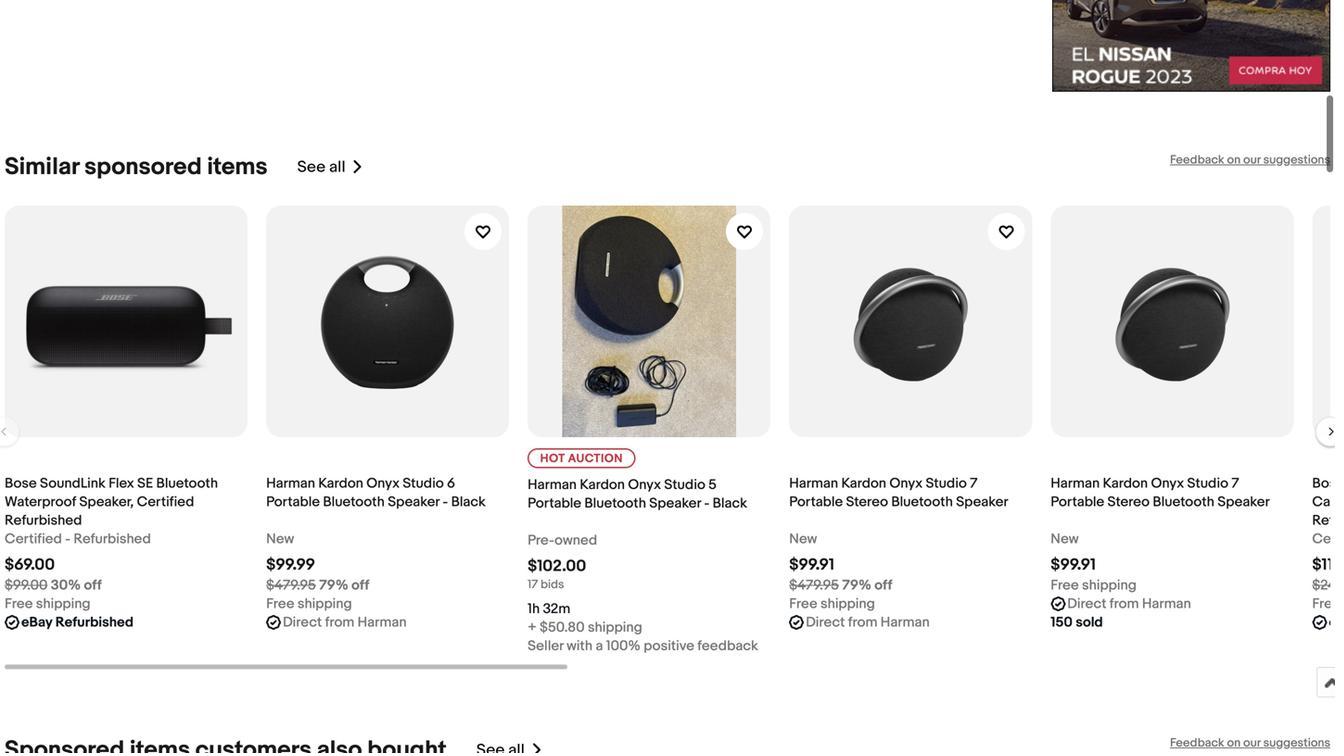 Task type: locate. For each thing, give the bounding box(es) containing it.
from for $99.91
[[848, 614, 877, 631]]

onyx for new $99.99 $479.95 79% off free shipping
[[366, 475, 400, 492]]

direct from harman
[[1067, 596, 1191, 613], [283, 614, 407, 631], [806, 614, 930, 631]]

See all text field
[[297, 157, 345, 177]]

0 vertical spatial feedback
[[1170, 153, 1224, 167]]

direct down new $99.91 $479.95 79% off free shipping
[[806, 614, 845, 631]]

$99.91 inside new $99.91 $479.95 79% off free shipping
[[789, 556, 834, 575]]

1 new from the left
[[266, 531, 294, 548]]

feedback
[[1170, 153, 1224, 167], [1170, 736, 1224, 751]]

shipping inside new $99.91 $479.95 79% off free shipping
[[820, 596, 875, 613]]

new $99.91 $479.95 79% off free shipping
[[789, 531, 892, 613]]

harman kardon onyx studio 5 portable bluetooth speaker - black
[[528, 477, 747, 512]]

0 horizontal spatial from
[[325, 614, 354, 631]]

studio inside harman kardon onyx studio 6 portable bluetooth speaker - black
[[403, 475, 444, 492]]

portable
[[266, 494, 320, 511], [789, 494, 843, 511], [1051, 494, 1104, 511], [528, 495, 581, 512]]

2 $99.91 text field from the left
[[1051, 556, 1096, 575]]

Cer text field
[[1312, 530, 1335, 549]]

2 $479.95 from the left
[[789, 577, 839, 594]]

$99.91 inside new $99.91 free shipping
[[1051, 556, 1096, 575]]

onyx
[[366, 475, 400, 492], [889, 475, 923, 492], [1151, 475, 1184, 492], [628, 477, 661, 493]]

0 vertical spatial our
[[1243, 153, 1261, 167]]

hot auction
[[540, 452, 623, 466]]

79%
[[319, 577, 348, 594], [842, 577, 871, 594]]

stereo for new $99.91 free shipping
[[1107, 494, 1150, 511]]

shipping
[[1082, 577, 1137, 594], [36, 596, 91, 613], [297, 596, 352, 613], [820, 596, 875, 613], [588, 620, 642, 636]]

black for 5
[[713, 495, 747, 512]]

a
[[596, 638, 603, 655]]

0 horizontal spatial stereo
[[846, 494, 888, 511]]

0 horizontal spatial certified
[[5, 531, 62, 548]]

1 horizontal spatial $479.95
[[789, 577, 839, 594]]

1 horizontal spatial previous price $479.95 79% off text field
[[789, 576, 892, 595]]

portable up new $99.91 free shipping
[[1051, 494, 1104, 511]]

harman
[[266, 475, 315, 492], [789, 475, 838, 492], [1051, 475, 1100, 492], [528, 477, 577, 493], [1142, 596, 1191, 613], [358, 614, 407, 631], [881, 614, 930, 631]]

speaker inside harman kardon onyx studio 6 portable bluetooth speaker - black
[[388, 494, 439, 511]]

- down 5
[[704, 495, 709, 512]]

black inside harman kardon onyx studio 6 portable bluetooth speaker - black
[[451, 494, 486, 511]]

1 free shipping text field from the left
[[5, 595, 91, 614]]

new for new $99.91 $479.95 79% off free shipping
[[789, 531, 817, 548]]

previous price $479.95 79% off text field
[[266, 576, 369, 595], [789, 576, 892, 595]]

1 horizontal spatial harman kardon onyx studio 7 portable stereo bluetooth speaker
[[1051, 475, 1270, 511]]

owned
[[555, 532, 597, 549]]

2 new text field from the left
[[789, 530, 817, 549]]

kardon inside harman kardon onyx studio 5 portable bluetooth speaker - black
[[580, 477, 625, 493]]

32m
[[543, 601, 570, 618]]

new inside new $99.99 $479.95 79% off free shipping
[[266, 531, 294, 548]]

kardon up new $99.91 free shipping
[[1103, 475, 1148, 492]]

free shipping text field down $99.99 'text box'
[[266, 595, 352, 614]]

portable inside harman kardon onyx studio 6 portable bluetooth speaker - black
[[266, 494, 320, 511]]

1 79% from the left
[[319, 577, 348, 594]]

stereo up new $99.91 free shipping
[[1107, 494, 1150, 511]]

$99.91 text field
[[789, 556, 834, 575], [1051, 556, 1096, 575]]

direct from harman text field up sold
[[1067, 595, 1191, 614]]

portable up "$99.99" at the bottom left of page
[[266, 494, 320, 511]]

$479.95
[[266, 577, 316, 594], [789, 577, 839, 594]]

1 horizontal spatial $99.91
[[1051, 556, 1096, 575]]

refurbished down waterproof
[[5, 512, 82, 529]]

direct up sold
[[1067, 596, 1106, 613]]

from for $99.99
[[325, 614, 354, 631]]

certified
[[137, 494, 194, 511], [5, 531, 62, 548]]

2 vertical spatial refurbished
[[55, 614, 133, 631]]

2 79% from the left
[[842, 577, 871, 594]]

1 horizontal spatial black
[[713, 495, 747, 512]]

1 feedback on our suggestions from the top
[[1170, 153, 1330, 167]]

$24
[[1312, 577, 1335, 594]]

1 7 from the left
[[970, 475, 978, 492]]

black
[[451, 494, 486, 511], [713, 495, 747, 512]]

direct from harman text field down new $99.99 $479.95 79% off free shipping
[[283, 614, 407, 632]]

2 harman kardon onyx studio 7 portable stereo bluetooth speaker from the left
[[1051, 475, 1270, 511]]

kardon
[[318, 475, 363, 492], [841, 475, 886, 492], [1103, 475, 1148, 492], [580, 477, 625, 493]]

2 horizontal spatial -
[[704, 495, 709, 512]]

- inside harman kardon onyx studio 5 portable bluetooth speaker - black
[[704, 495, 709, 512]]

2 off from the left
[[351, 577, 369, 594]]

studio for new $99.91 $479.95 79% off free shipping
[[926, 475, 967, 492]]

2 $99.91 from the left
[[1051, 556, 1096, 575]]

0 vertical spatial certified
[[137, 494, 194, 511]]

kardon for new $99.91 $479.95 79% off free shipping
[[841, 475, 886, 492]]

- down the 6
[[443, 494, 448, 511]]

our
[[1243, 153, 1261, 167], [1243, 736, 1261, 751]]

1 feedback from the top
[[1170, 153, 1224, 167]]

sold
[[1076, 614, 1103, 631]]

1 new text field from the left
[[266, 530, 294, 549]]

new $99.99 $479.95 79% off free shipping
[[266, 531, 369, 613]]

1 harman kardon onyx studio 7 portable stereo bluetooth speaker from the left
[[789, 475, 1008, 511]]

0 vertical spatial suggestions
[[1263, 153, 1330, 167]]

1 vertical spatial feedback on our suggestions
[[1170, 736, 1330, 751]]

3 off from the left
[[874, 577, 892, 594]]

off inside new $99.99 $479.95 79% off free shipping
[[351, 577, 369, 594]]

direct from harman down new $99.99 $479.95 79% off free shipping
[[283, 614, 407, 631]]

feedback
[[697, 638, 758, 655]]

off for $99.91
[[874, 577, 892, 594]]

from down new $99.99 $479.95 79% off free shipping
[[325, 614, 354, 631]]

$69.00
[[5, 556, 55, 575]]

1 vertical spatial suggestions
[[1263, 736, 1330, 751]]

0 horizontal spatial black
[[451, 494, 486, 511]]

harman kardon onyx studio 7 portable stereo bluetooth speaker for new $99.91 free shipping
[[1051, 475, 1270, 511]]

off
[[84, 577, 102, 594], [351, 577, 369, 594], [874, 577, 892, 594]]

1 $99.91 from the left
[[789, 556, 834, 575]]

direct from harman text field for $99.99
[[283, 614, 407, 632]]

1 horizontal spatial 7
[[1231, 475, 1239, 492]]

2 previous price $479.95 79% off text field from the left
[[789, 576, 892, 595]]

2 horizontal spatial new
[[1051, 531, 1079, 548]]

$99.00
[[5, 577, 48, 594]]

new $99.91 free shipping
[[1051, 531, 1137, 594]]

79% inside new $99.91 $479.95 79% off free shipping
[[842, 577, 871, 594]]

0 horizontal spatial previous price $479.95 79% off text field
[[266, 576, 369, 595]]

direct from harman up sold
[[1067, 596, 1191, 613]]

harman inside harman kardon onyx studio 5 portable bluetooth speaker - black
[[528, 477, 577, 493]]

1 horizontal spatial direct
[[806, 614, 845, 631]]

2 free shipping text field from the left
[[789, 595, 875, 614]]

1 horizontal spatial certified
[[137, 494, 194, 511]]

1 horizontal spatial -
[[443, 494, 448, 511]]

free inside new $99.91 free shipping
[[1051, 577, 1079, 594]]

$69.00 text field
[[5, 556, 55, 575]]

0 horizontal spatial harman kardon onyx studio 7 portable stereo bluetooth speaker
[[789, 475, 1008, 511]]

harman kardon onyx studio 7 portable stereo bluetooth speaker for new $99.91 $479.95 79% off free shipping
[[789, 475, 1008, 511]]

onyx for new $99.91 free shipping
[[1151, 475, 1184, 492]]

2 horizontal spatial direct from harman text field
[[1067, 595, 1191, 614]]

79% for $99.99
[[319, 577, 348, 594]]

kardon up new $99.91 $479.95 79% off free shipping
[[841, 475, 886, 492]]

2 horizontal spatial direct
[[1067, 596, 1106, 613]]

2 horizontal spatial new text field
[[1051, 530, 1079, 549]]

0 horizontal spatial direct from harman text field
[[283, 614, 407, 632]]

off for $99.99
[[351, 577, 369, 594]]

auction
[[568, 452, 623, 466]]

studio
[[403, 475, 444, 492], [926, 475, 967, 492], [1187, 475, 1228, 492], [664, 477, 705, 493]]

1 vertical spatial refurbished
[[74, 531, 151, 548]]

see all link
[[297, 153, 364, 182]]

new
[[266, 531, 294, 548], [789, 531, 817, 548], [1051, 531, 1079, 548]]

0 vertical spatial feedback on our suggestions
[[1170, 153, 1330, 167]]

$99.91 for new $99.91 free shipping
[[1051, 556, 1096, 575]]

150 sold
[[1051, 614, 1103, 631]]

free shipping text field up sold
[[1051, 576, 1137, 595]]

refurbished down 30%
[[55, 614, 133, 631]]

1 horizontal spatial 79%
[[842, 577, 871, 594]]

from
[[1110, 596, 1139, 613], [325, 614, 354, 631], [848, 614, 877, 631]]

feedback on our suggestions link
[[1170, 153, 1330, 167], [1170, 736, 1330, 751]]

1 horizontal spatial off
[[351, 577, 369, 594]]

direct from harman text field down new $99.91 $479.95 79% off free shipping
[[806, 614, 930, 632]]

2 feedback on our suggestions link from the top
[[1170, 736, 1330, 751]]

kardon down 'auction'
[[580, 477, 625, 493]]

bose soundlink flex se bluetooth waterproof speaker, certified refurbished certified - refurbished $69.00 $99.00 30% off free shipping
[[5, 475, 218, 613]]

1 horizontal spatial direct from harman text field
[[806, 614, 930, 632]]

0 horizontal spatial 7
[[970, 475, 978, 492]]

1 horizontal spatial free shipping text field
[[789, 595, 875, 614]]

2 our from the top
[[1243, 736, 1261, 751]]

stereo for new $99.91 $479.95 79% off free shipping
[[846, 494, 888, 511]]

Free shipping text field
[[5, 595, 91, 614], [789, 595, 875, 614]]

$479.95 inside new $99.99 $479.95 79% off free shipping
[[266, 577, 316, 594]]

direct for $99.91
[[806, 614, 845, 631]]

0 horizontal spatial 79%
[[319, 577, 348, 594]]

0 vertical spatial feedback on our suggestions link
[[1170, 153, 1330, 167]]

- for 5
[[704, 495, 709, 512]]

black inside harman kardon onyx studio 5 portable bluetooth speaker - black
[[713, 495, 747, 512]]

feedback on our suggestions
[[1170, 153, 1330, 167], [1170, 736, 1330, 751]]

3 new from the left
[[1051, 531, 1079, 548]]

new for new $99.99 $479.95 79% off free shipping
[[266, 531, 294, 548]]

+ $50.80 shipping text field
[[528, 619, 642, 637]]

17
[[528, 578, 538, 592]]

1 $99.91 text field from the left
[[789, 556, 834, 575]]

0 horizontal spatial free shipping text field
[[5, 595, 91, 614]]

with
[[567, 638, 593, 655]]

1 horizontal spatial new text field
[[789, 530, 817, 549]]

direct down new $99.99 $479.95 79% off free shipping
[[283, 614, 322, 631]]

flex
[[109, 475, 134, 492]]

speaker
[[388, 494, 439, 511], [956, 494, 1008, 511], [1218, 494, 1270, 511], [649, 495, 701, 512]]

None text field
[[476, 741, 525, 754]]

shipping inside pre-owned $102.00 17 bids 1h 32m + $50.80 shipping seller with a 100% positive feedback
[[588, 620, 642, 636]]

see
[[297, 157, 326, 177]]

2 new from the left
[[789, 531, 817, 548]]

ebay refurbished
[[21, 614, 133, 631]]

harman inside harman kardon onyx studio 6 portable bluetooth speaker - black
[[266, 475, 315, 492]]

portable up pre-owned text field
[[528, 495, 581, 512]]

3 new text field from the left
[[1051, 530, 1079, 549]]

1 vertical spatial feedback on our suggestions link
[[1170, 736, 1330, 751]]

1 horizontal spatial from
[[848, 614, 877, 631]]

1 previous price $479.95 79% off text field from the left
[[266, 576, 369, 595]]

stereo up new $99.91 $479.95 79% off free shipping
[[846, 494, 888, 511]]

2 feedback on our suggestions from the top
[[1170, 736, 1330, 751]]

79% inside new $99.99 $479.95 79% off free shipping
[[319, 577, 348, 594]]

150
[[1051, 614, 1073, 631]]

black down 5
[[713, 495, 747, 512]]

New text field
[[266, 530, 294, 549], [789, 530, 817, 549], [1051, 530, 1079, 549]]

150 sold text field
[[1051, 614, 1103, 632]]

previous price $249.00 52% off text field
[[1312, 576, 1335, 595]]

black down the 6
[[451, 494, 486, 511]]

from down new $99.91 $479.95 79% off free shipping
[[848, 614, 877, 631]]

7 for new $99.91 free shipping
[[1231, 475, 1239, 492]]

harman kardon onyx studio 7 portable stereo bluetooth speaker
[[789, 475, 1008, 511], [1051, 475, 1270, 511]]

$479.95 for $99.99
[[266, 577, 316, 594]]

2 7 from the left
[[1231, 475, 1239, 492]]

free inside new $99.91 $479.95 79% off free shipping
[[789, 596, 817, 613]]

new inside new $99.91 $479.95 79% off free shipping
[[789, 531, 817, 548]]

1 $479.95 from the left
[[266, 577, 316, 594]]

previous price $479.95 79% off text field for $99.91
[[789, 576, 892, 595]]

studio for new $99.91 free shipping
[[1187, 475, 1228, 492]]

speaker inside harman kardon onyx studio 5 portable bluetooth speaker - black
[[649, 495, 701, 512]]

onyx for new $99.91 $479.95 79% off free shipping
[[889, 475, 923, 492]]

0 horizontal spatial $99.91 text field
[[789, 556, 834, 575]]

new inside new $99.91 free shipping
[[1051, 531, 1079, 548]]

similar
[[5, 153, 79, 182]]

0 horizontal spatial $479.95
[[266, 577, 316, 594]]

refurbished down "speaker,"
[[74, 531, 151, 548]]

2 horizontal spatial off
[[874, 577, 892, 594]]

$99.99 text field
[[266, 556, 315, 575]]

Direct from Harman text field
[[1067, 595, 1191, 614], [283, 614, 407, 632], [806, 614, 930, 632]]

similar sponsored items
[[5, 153, 268, 182]]

free shipping text field for $99.91
[[789, 595, 875, 614]]

1 vertical spatial our
[[1243, 736, 1261, 751]]

- down waterproof
[[65, 531, 70, 548]]

0 horizontal spatial free shipping text field
[[266, 595, 352, 614]]

0 horizontal spatial $99.91
[[789, 556, 834, 575]]

feedback for first feedback on our suggestions link
[[1170, 153, 1224, 167]]

direct for $99.99
[[283, 614, 322, 631]]

0 horizontal spatial new text field
[[266, 530, 294, 549]]

7 for new $99.91 $479.95 79% off free shipping
[[970, 475, 978, 492]]

stereo
[[846, 494, 888, 511], [1107, 494, 1150, 511]]

$99.91
[[789, 556, 834, 575], [1051, 556, 1096, 575]]

-
[[443, 494, 448, 511], [704, 495, 709, 512], [65, 531, 70, 548]]

positive
[[644, 638, 694, 655]]

refurbished
[[5, 512, 82, 529], [74, 531, 151, 548], [55, 614, 133, 631]]

direct from harman down new $99.91 $479.95 79% off free shipping
[[806, 614, 930, 631]]

0 horizontal spatial new
[[266, 531, 294, 548]]

100%
[[606, 638, 641, 655]]

from down new $99.91 free shipping
[[1110, 596, 1139, 613]]

direct
[[1067, 596, 1106, 613], [283, 614, 322, 631], [806, 614, 845, 631]]

certified down the se
[[137, 494, 194, 511]]

2 on from the top
[[1227, 736, 1241, 751]]

free inside the bose soundlink flex se bluetooth waterproof speaker, certified refurbished certified - refurbished $69.00 $99.00 30% off free shipping
[[5, 596, 33, 613]]

kardon inside harman kardon onyx studio 6 portable bluetooth speaker - black
[[318, 475, 363, 492]]

kardon for new $99.99 $479.95 79% off free shipping
[[318, 475, 363, 492]]

portable for new $99.99 $479.95 79% off free shipping
[[266, 494, 320, 511]]

Free shipping text field
[[1051, 576, 1137, 595], [266, 595, 352, 614]]

off inside new $99.91 $479.95 79% off free shipping
[[874, 577, 892, 594]]

see all
[[297, 157, 345, 177]]

suggestions
[[1263, 153, 1330, 167], [1263, 736, 1330, 751]]

1 horizontal spatial new
[[789, 531, 817, 548]]

0 horizontal spatial off
[[84, 577, 102, 594]]

2 feedback from the top
[[1170, 736, 1224, 751]]

1 our from the top
[[1243, 153, 1261, 167]]

1 vertical spatial on
[[1227, 736, 1241, 751]]

1 horizontal spatial direct from harman
[[806, 614, 930, 631]]

2 stereo from the left
[[1107, 494, 1150, 511]]

kardon up new $99.99 $479.95 79% off free shipping
[[318, 475, 363, 492]]

se
[[137, 475, 153, 492]]

portable up new $99.91 $479.95 79% off free shipping
[[789, 494, 843, 511]]

$479.95 inside new $99.91 $479.95 79% off free shipping
[[789, 577, 839, 594]]

0 horizontal spatial -
[[65, 531, 70, 548]]

2 horizontal spatial from
[[1110, 596, 1139, 613]]

previous price $99.00 30% off text field
[[5, 576, 102, 595]]

free
[[1051, 577, 1079, 594], [5, 596, 33, 613], [266, 596, 294, 613], [789, 596, 817, 613], [1312, 596, 1335, 613]]

on
[[1227, 153, 1241, 167], [1227, 736, 1241, 751]]

1 stereo from the left
[[846, 494, 888, 511]]

1 off from the left
[[84, 577, 102, 594]]

certified up $69.00
[[5, 531, 62, 548]]

0 vertical spatial on
[[1227, 153, 1241, 167]]

0 vertical spatial refurbished
[[5, 512, 82, 529]]

- inside harman kardon onyx studio 6 portable bluetooth speaker - black
[[443, 494, 448, 511]]

onyx inside harman kardon onyx studio 6 portable bluetooth speaker - black
[[366, 475, 400, 492]]

1 vertical spatial feedback
[[1170, 736, 1224, 751]]

bluetooth
[[156, 475, 218, 492], [323, 494, 385, 511], [891, 494, 953, 511], [1153, 494, 1214, 511], [584, 495, 646, 512]]

bos cer $119 $24 free
[[1312, 475, 1335, 613]]

0 horizontal spatial direct
[[283, 614, 322, 631]]

$99.91 text field for new $99.91 free shipping
[[1051, 556, 1096, 575]]

pre-
[[528, 532, 555, 549]]

1 horizontal spatial stereo
[[1107, 494, 1150, 511]]

79% for $99.91
[[842, 577, 871, 594]]

1 horizontal spatial $99.91 text field
[[1051, 556, 1096, 575]]

7
[[970, 475, 978, 492], [1231, 475, 1239, 492]]

0 horizontal spatial direct from harman
[[283, 614, 407, 631]]



Task type: vqa. For each thing, say whether or not it's contained in the screenshot.
$59.99 inside the $42.71 Was: $59.99 29% off Buy It Now Free shipping 50 sold
no



Task type: describe. For each thing, give the bounding box(es) containing it.
bluetooth inside the bose soundlink flex se bluetooth waterproof speaker, certified refurbished certified - refurbished $69.00 $99.00 30% off free shipping
[[156, 475, 218, 492]]

feedback for 1st feedback on our suggestions link from the bottom of the page
[[1170, 736, 1224, 751]]

eBay Refurbished text field
[[21, 614, 133, 632]]

+
[[528, 620, 537, 636]]

cer
[[1312, 531, 1335, 548]]

1 suggestions from the top
[[1263, 153, 1330, 167]]

bose
[[5, 475, 37, 492]]

portable for new $99.91 $479.95 79% off free shipping
[[789, 494, 843, 511]]

feedback on our suggestions for 1st feedback on our suggestions link from the bottom of the page
[[1170, 736, 1330, 751]]

refurbished inside text field
[[55, 614, 133, 631]]

$99.91 for new $99.91 $479.95 79% off free shipping
[[789, 556, 834, 575]]

items
[[207, 153, 268, 182]]

studio inside harman kardon onyx studio 5 portable bluetooth speaker - black
[[664, 477, 705, 493]]

$119 text field
[[1312, 556, 1335, 575]]

harman kardon onyx studio 6 portable bluetooth speaker - black
[[266, 475, 486, 511]]

shipping inside new $99.99 $479.95 79% off free shipping
[[297, 596, 352, 613]]

bluetooth inside harman kardon onyx studio 6 portable bluetooth speaker - black
[[323, 494, 385, 511]]

shipping inside the bose soundlink flex se bluetooth waterproof speaker, certified refurbished certified - refurbished $69.00 $99.00 30% off free shipping
[[36, 596, 91, 613]]

shipping inside new $99.91 free shipping
[[1082, 577, 1137, 594]]

black for 6
[[451, 494, 486, 511]]

free inside new $99.99 $479.95 79% off free shipping
[[266, 596, 294, 613]]

advertisement region
[[1052, 0, 1330, 92]]

1 vertical spatial certified
[[5, 531, 62, 548]]

all
[[329, 157, 345, 177]]

Seller with a 100% positive feedback text field
[[528, 637, 758, 656]]

new for new $99.91 free shipping
[[1051, 531, 1079, 548]]

seller
[[528, 638, 563, 655]]

soundlink
[[40, 475, 106, 492]]

17 bids text field
[[528, 578, 564, 592]]

studio for new $99.99 $479.95 79% off free shipping
[[403, 475, 444, 492]]

bluetooth inside harman kardon onyx studio 5 portable bluetooth speaker - black
[[584, 495, 646, 512]]

1 on from the top
[[1227, 153, 1241, 167]]

$102.00 text field
[[528, 557, 586, 576]]

onyx inside harman kardon onyx studio 5 portable bluetooth speaker - black
[[628, 477, 661, 493]]

waterproof
[[5, 494, 76, 511]]

direct from harman for $99.99
[[283, 614, 407, 631]]

new text field for new $99.91 free shipping
[[1051, 530, 1079, 549]]

1 feedback on our suggestions link from the top
[[1170, 153, 1330, 167]]

Pre-owned text field
[[528, 531, 597, 550]]

kardon for new $99.91 free shipping
[[1103, 475, 1148, 492]]

portable for new $99.91 free shipping
[[1051, 494, 1104, 511]]

$99.91 text field for new $99.91 $479.95 79% off free shipping
[[789, 556, 834, 575]]

5
[[708, 477, 717, 493]]

$479.95 for $99.91
[[789, 577, 839, 594]]

Free text field
[[1312, 595, 1335, 614]]

30%
[[51, 577, 81, 594]]

2 suggestions from the top
[[1263, 736, 1330, 751]]

- for 6
[[443, 494, 448, 511]]

speaker,
[[79, 494, 134, 511]]

feedback on our suggestions for first feedback on our suggestions link
[[1170, 153, 1330, 167]]

portable inside harman kardon onyx studio 5 portable bluetooth speaker - black
[[528, 495, 581, 512]]

free shipping text field for $69.00
[[5, 595, 91, 614]]

sponsored
[[84, 153, 202, 182]]

- inside the bose soundlink flex se bluetooth waterproof speaker, certified refurbished certified - refurbished $69.00 $99.00 30% off free shipping
[[65, 531, 70, 548]]

2 horizontal spatial direct from harman
[[1067, 596, 1191, 613]]

bos
[[1312, 475, 1335, 492]]

$102.00
[[528, 557, 586, 576]]

$99.99
[[266, 556, 315, 575]]

1h 32m text field
[[528, 600, 570, 619]]

$50.80
[[540, 620, 585, 636]]

direct from harman for $99.91
[[806, 614, 930, 631]]

bids
[[541, 578, 564, 592]]

pre-owned $102.00 17 bids 1h 32m + $50.80 shipping seller with a 100% positive feedback
[[528, 532, 758, 655]]

previous price $479.95 79% off text field for $99.99
[[266, 576, 369, 595]]

1h
[[528, 601, 540, 618]]

ebay
[[21, 614, 52, 631]]

direct from harman text field for $99.91
[[806, 614, 930, 632]]

hot
[[540, 452, 565, 466]]

off inside the bose soundlink flex se bluetooth waterproof speaker, certified refurbished certified - refurbished $69.00 $99.00 30% off free shipping
[[84, 577, 102, 594]]

new text field for new $99.99 $479.95 79% off free shipping
[[266, 530, 294, 549]]

6
[[447, 475, 455, 492]]

$119
[[1312, 556, 1335, 575]]

new text field for new $99.91 $479.95 79% off free shipping
[[789, 530, 817, 549]]

Certified - Refurbished text field
[[5, 530, 151, 549]]

1 horizontal spatial free shipping text field
[[1051, 576, 1137, 595]]



